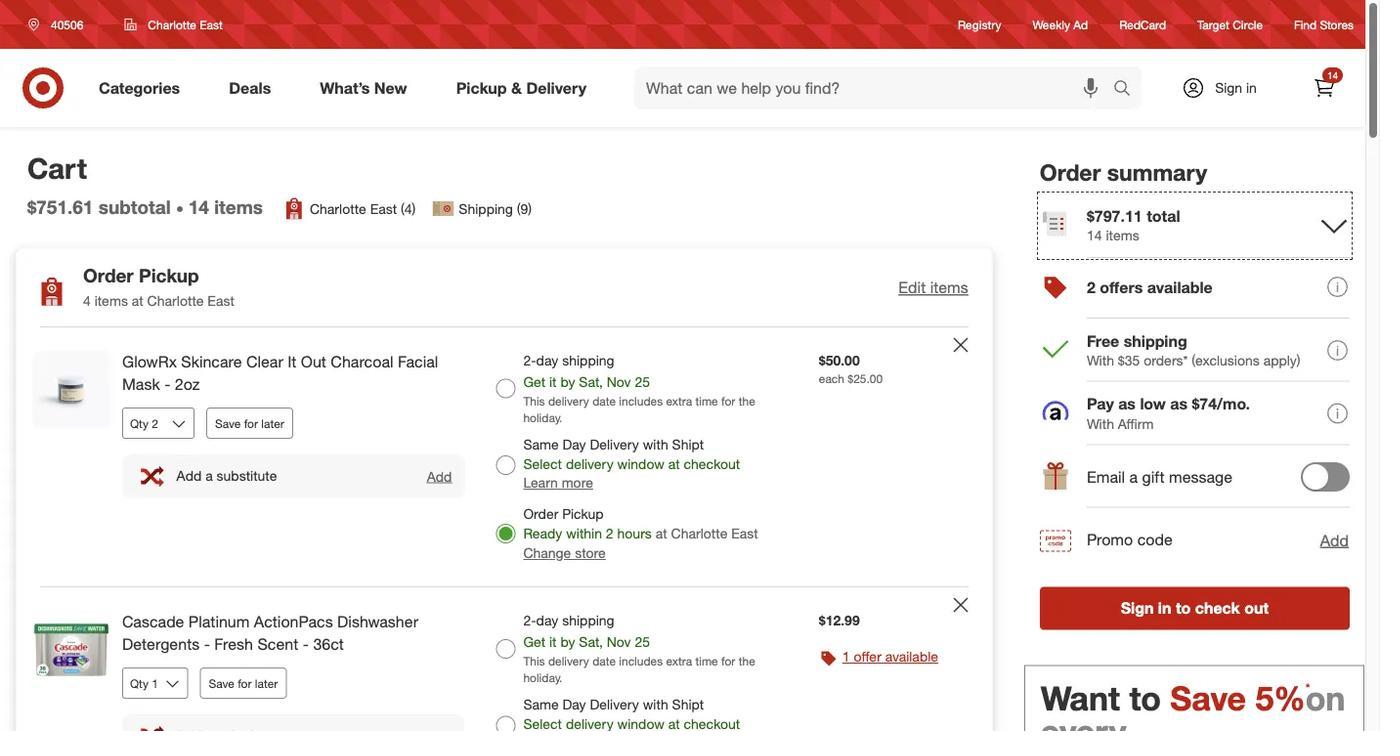 Task type: vqa. For each thing, say whether or not it's contained in the screenshot.
14 items
yes



Task type: locate. For each thing, give the bounding box(es) containing it.
find stores
[[1294, 17, 1354, 32]]

more
[[562, 474, 593, 491]]

1 vertical spatial date
[[593, 654, 616, 669]]

to left check
[[1176, 599, 1191, 618]]

0 vertical spatial holiday.
[[523, 411, 562, 425]]

1 vertical spatial pickup
[[139, 264, 199, 287]]

with
[[1087, 352, 1114, 369], [1087, 415, 1114, 432]]

0 vertical spatial cart item ready to fulfill group
[[17, 328, 992, 587]]

sign down promo code
[[1121, 599, 1154, 618]]

2 25 from the top
[[635, 634, 650, 651]]

0 horizontal spatial in
[[1158, 599, 1172, 618]]

east inside 'order pickup ready within 2 hours at charlotte east change store'
[[731, 525, 758, 542]]

1 horizontal spatial pickup
[[456, 78, 507, 97]]

at
[[132, 292, 143, 310], [668, 455, 680, 472], [656, 525, 667, 542]]

1 2-day shipping get it by sat, nov 25 this delivery date includes extra time for the holiday. from the top
[[523, 352, 755, 425]]

by
[[561, 374, 575, 391], [561, 634, 575, 651]]

includes up the window
[[619, 394, 663, 409]]

2 with from the top
[[643, 695, 668, 712]]

free
[[1087, 331, 1119, 350]]

1 horizontal spatial a
[[1129, 467, 1138, 487]]

on every
[[1041, 678, 1345, 731]]

1 vertical spatial at
[[668, 455, 680, 472]]

pickup inside 'order pickup ready within 2 hours at charlotte east change store'
[[562, 506, 604, 523]]

same inside same day delivery with shipt select delivery window at checkout learn more
[[523, 435, 559, 452]]

with down pay
[[1087, 415, 1114, 432]]

1 vertical spatial 14
[[188, 196, 209, 218]]

14 right the subtotal
[[188, 196, 209, 218]]

2 includes from the top
[[619, 654, 663, 669]]

pickup inside order pickup 4 items at charlotte east
[[139, 264, 199, 287]]

1 holiday. from the top
[[523, 411, 562, 425]]

sat, up same day delivery with shipt select delivery window at checkout learn more
[[579, 374, 603, 391]]

date up same day delivery with shipt
[[593, 654, 616, 669]]

1 horizontal spatial -
[[204, 635, 210, 654]]

0 vertical spatial save for later button
[[206, 407, 293, 439]]

14 for 14 items
[[188, 196, 209, 218]]

0 horizontal spatial order
[[83, 264, 134, 287]]

0 vertical spatial nov
[[607, 374, 631, 391]]

later for clear
[[261, 416, 284, 430]]

cart item ready to fulfill group containing glowrx skincare clear it out charcoal facial mask - 2oz
[[17, 328, 992, 587]]

2 with from the top
[[1087, 415, 1114, 432]]

2 2-day shipping get it by sat, nov 25 this delivery date includes extra time for the holiday. from the top
[[523, 612, 755, 685]]

2 horizontal spatial pickup
[[562, 506, 604, 523]]

items
[[214, 196, 263, 218], [1106, 227, 1139, 244], [930, 278, 968, 297], [94, 292, 128, 310]]

charlotte inside 'order pickup ready within 2 hours at charlotte east change store'
[[671, 525, 728, 542]]

- inside glowrx skincare clear it out charcoal facial mask - 2oz
[[164, 375, 170, 394]]

1 vertical spatial holiday.
[[523, 671, 562, 685]]

at inside same day delivery with shipt select delivery window at checkout learn more
[[668, 455, 680, 472]]

2 day from the top
[[563, 695, 586, 712]]

sign
[[1215, 79, 1243, 96], [1121, 599, 1154, 618]]

holiday. up select
[[523, 411, 562, 425]]

0 vertical spatial save for later
[[215, 416, 284, 430]]

0 vertical spatial with
[[1087, 352, 1114, 369]]

1
[[842, 648, 850, 665]]

low
[[1140, 395, 1166, 414]]

2 this from the top
[[523, 654, 545, 669]]

it
[[549, 374, 557, 391], [549, 634, 557, 651]]

14 down $797.11
[[1087, 227, 1102, 244]]

0 vertical spatial add button
[[426, 467, 453, 486]]

1 vertical spatial delivery
[[566, 455, 614, 472]]

extra for cascade platinum actionpacs dishwasher detergents - fresh scent - 36ct
[[666, 654, 692, 669]]

shipt for same day delivery with shipt select delivery window at checkout learn more
[[672, 435, 704, 452]]

in inside sign in link
[[1246, 79, 1257, 96]]

with
[[643, 435, 668, 452], [643, 695, 668, 712]]

2 vertical spatial 14
[[1087, 227, 1102, 244]]

with for same day delivery with shipt select delivery window at checkout learn more
[[643, 435, 668, 452]]

delivery for glowrx skincare clear it out charcoal facial mask - 2oz
[[548, 394, 589, 409]]

1 vertical spatial available
[[885, 648, 938, 665]]

cart item ready to fulfill group
[[17, 328, 992, 587], [17, 588, 992, 731]]

pickup for order pickup ready within 2 hours at charlotte east change store
[[562, 506, 604, 523]]

0 vertical spatial 14
[[1327, 69, 1338, 81]]

items inside $797.11 total 14 items
[[1106, 227, 1139, 244]]

available for 1 offer available
[[885, 648, 938, 665]]

- for skincare
[[164, 375, 170, 394]]

charlotte inside dropdown button
[[148, 17, 196, 32]]

same for same day delivery with shipt
[[523, 695, 559, 712]]

1 it from the top
[[549, 374, 557, 391]]

0 vertical spatial at
[[132, 292, 143, 310]]

in
[[1246, 79, 1257, 96], [1158, 599, 1172, 618]]

1 vertical spatial to
[[1129, 678, 1161, 719]]

1 vertical spatial cart item ready to fulfill group
[[17, 588, 992, 731]]

cascade platinum actionpacs dishwasher detergents - fresh scent - 36ct link
[[122, 611, 465, 656]]

1 vertical spatial this
[[523, 654, 545, 669]]

0 horizontal spatial -
[[164, 375, 170, 394]]

None radio
[[496, 379, 516, 399], [496, 456, 516, 475], [496, 639, 516, 659], [496, 716, 516, 731], [496, 379, 516, 399], [496, 456, 516, 475], [496, 639, 516, 659], [496, 716, 516, 731]]

2 day from the top
[[536, 612, 558, 629]]

learn
[[523, 474, 558, 491]]

2 date from the top
[[593, 654, 616, 669]]

1 vertical spatial time
[[695, 654, 718, 669]]

1 2- from the top
[[523, 352, 536, 369]]

0 vertical spatial this
[[523, 394, 545, 409]]

1 vertical spatial by
[[561, 634, 575, 651]]

in inside 'sign in to check out' button
[[1158, 599, 1172, 618]]

14 for 14
[[1327, 69, 1338, 81]]

1 horizontal spatial at
[[656, 525, 667, 542]]

2 horizontal spatial -
[[303, 635, 309, 654]]

1 horizontal spatial as
[[1170, 395, 1188, 414]]

edit items button
[[899, 276, 968, 299]]

save for later button
[[206, 407, 293, 439], [200, 668, 287, 699]]

day for same day delivery with shipt
[[563, 695, 586, 712]]

2 horizontal spatial order
[[1040, 158, 1101, 186]]

0 horizontal spatial as
[[1118, 395, 1136, 414]]

2-day shipping get it by sat, nov 25 this delivery date includes extra time for the holiday.
[[523, 352, 755, 425], [523, 612, 755, 685]]

pickup left "&"
[[456, 78, 507, 97]]

2-day shipping get it by sat, nov 25 this delivery date includes extra time for the holiday. up same day delivery with shipt
[[523, 612, 755, 685]]

2 holiday. from the top
[[523, 671, 562, 685]]

$50.00 each $25.00
[[819, 352, 883, 386]]

1 day from the top
[[563, 435, 586, 452]]

0 vertical spatial in
[[1246, 79, 1257, 96]]

2 shipt from the top
[[672, 695, 704, 712]]

order up "4"
[[83, 264, 134, 287]]

0 vertical spatial includes
[[619, 394, 663, 409]]

to
[[1176, 599, 1191, 618], [1129, 678, 1161, 719]]

0 horizontal spatial at
[[132, 292, 143, 310]]

order inside order pickup 4 items at charlotte east
[[83, 264, 134, 287]]

sat, up same day delivery with shipt
[[579, 634, 603, 651]]

east down checkout
[[731, 525, 758, 542]]

with down "free"
[[1087, 352, 1114, 369]]

1 vertical spatial later
[[255, 676, 278, 691]]

a inside group
[[205, 467, 213, 484]]

2 vertical spatial order
[[523, 506, 559, 523]]

a left gift
[[1129, 467, 1138, 487]]

1 horizontal spatial to
[[1176, 599, 1191, 618]]

want to save 5% *
[[1041, 678, 1311, 719]]

delivery
[[548, 394, 589, 409], [566, 455, 614, 472], [548, 654, 589, 669]]

1 get from the top
[[523, 374, 546, 391]]

includes for cascade platinum actionpacs dishwasher detergents - fresh scent - 36ct
[[619, 654, 663, 669]]

in left check
[[1158, 599, 1172, 618]]

offers
[[1100, 278, 1143, 297]]

1 day from the top
[[536, 352, 558, 369]]

sign down target circle link
[[1215, 79, 1243, 96]]

0 vertical spatial sign
[[1215, 79, 1243, 96]]

1 this from the top
[[523, 394, 545, 409]]

order for order summary
[[1040, 158, 1101, 186]]

0 vertical spatial pickup
[[456, 78, 507, 97]]

1 vertical spatial 2-day shipping get it by sat, nov 25 this delivery date includes extra time for the holiday.
[[523, 612, 755, 685]]

2 by from the top
[[561, 634, 575, 651]]

2 horizontal spatial 14
[[1327, 69, 1338, 81]]

0 vertical spatial 2
[[1087, 278, 1095, 297]]

the for glowrx skincare clear it out charcoal facial mask - 2oz
[[739, 394, 755, 409]]

the for cascade platinum actionpacs dishwasher detergents - fresh scent - 36ct
[[739, 654, 755, 669]]

get up select
[[523, 374, 546, 391]]

target circle link
[[1198, 16, 1263, 33]]

available right offer
[[885, 648, 938, 665]]

holiday. for glowrx skincare clear it out charcoal facial mask - 2oz
[[523, 411, 562, 425]]

0 vertical spatial to
[[1176, 599, 1191, 618]]

sign for sign in to check out
[[1121, 599, 1154, 618]]

2 left offers
[[1087, 278, 1095, 297]]

delivery for cascade platinum actionpacs dishwasher detergents - fresh scent - 36ct
[[548, 654, 589, 669]]

east up deals link
[[200, 17, 223, 32]]

- left 2oz
[[164, 375, 170, 394]]

delivery up same day delivery with shipt
[[548, 654, 589, 669]]

includes up same day delivery with shipt
[[619, 654, 663, 669]]

25 for glowrx skincare clear it out charcoal facial mask - 2oz
[[635, 374, 650, 391]]

1 vertical spatial sign
[[1121, 599, 1154, 618]]

$751.61
[[27, 196, 93, 218]]

1 extra from the top
[[666, 394, 692, 409]]

shipping for glowrx skincare clear it out charcoal facial mask - 2oz
[[562, 352, 614, 369]]

2 time from the top
[[695, 654, 718, 669]]

save for later up 'substitute'
[[215, 416, 284, 430]]

1 sat, from the top
[[579, 374, 603, 391]]

hours
[[617, 525, 652, 542]]

it for glowrx skincare clear it out charcoal facial mask - 2oz
[[549, 374, 557, 391]]

it up select
[[549, 374, 557, 391]]

2- for cascade platinum actionpacs dishwasher detergents - fresh scent - 36ct
[[523, 612, 536, 629]]

0 vertical spatial day
[[536, 352, 558, 369]]

2 2- from the top
[[523, 612, 536, 629]]

extra up same day delivery with shipt
[[666, 654, 692, 669]]

2 a from the left
[[1129, 467, 1138, 487]]

save for platinum
[[209, 676, 234, 691]]

save down fresh
[[209, 676, 234, 691]]

list
[[282, 197, 532, 220]]

same day delivery with shipt
[[523, 695, 704, 712]]

sat, for glowrx skincare clear it out charcoal facial mask - 2oz
[[579, 374, 603, 391]]

25 up same day delivery with shipt
[[635, 634, 650, 651]]

0 vertical spatial by
[[561, 374, 575, 391]]

2 cart item ready to fulfill group from the top
[[17, 588, 992, 731]]

0 vertical spatial get
[[523, 374, 546, 391]]

the
[[739, 394, 755, 409], [739, 654, 755, 669]]

glowrx skincare clear it out charcoal facial mask - 2oz image
[[32, 351, 110, 429]]

fresh
[[214, 635, 253, 654]]

save
[[215, 416, 241, 430], [209, 676, 234, 691], [1170, 678, 1246, 719]]

a left 'substitute'
[[205, 467, 213, 484]]

1 vertical spatial the
[[739, 654, 755, 669]]

0 vertical spatial date
[[593, 394, 616, 409]]

2 vertical spatial shipping
[[562, 612, 614, 629]]

cascade platinum actionpacs dishwasher detergents - fresh scent - 36ct image
[[32, 611, 110, 689]]

extra up checkout
[[666, 394, 692, 409]]

1 horizontal spatial order
[[523, 506, 559, 523]]

2 vertical spatial delivery
[[548, 654, 589, 669]]

cart
[[27, 151, 87, 185]]

skincare
[[181, 353, 242, 372]]

delivery up more
[[566, 455, 614, 472]]

0 vertical spatial same
[[523, 435, 559, 452]]

0 vertical spatial available
[[1147, 278, 1213, 297]]

0 vertical spatial shipt
[[672, 435, 704, 452]]

get
[[523, 374, 546, 391], [523, 634, 546, 651]]

0 vertical spatial extra
[[666, 394, 692, 409]]

it up same day delivery with shipt
[[549, 634, 557, 651]]

total
[[1147, 206, 1180, 225]]

1 horizontal spatial 14
[[1087, 227, 1102, 244]]

2-day shipping get it by sat, nov 25 this delivery date includes extra time for the holiday. up the window
[[523, 352, 755, 425]]

1 cart item ready to fulfill group from the top
[[17, 328, 992, 587]]

0 vertical spatial 2-
[[523, 352, 536, 369]]

2 it from the top
[[549, 634, 557, 651]]

0 horizontal spatial sign
[[1121, 599, 1154, 618]]

0 horizontal spatial to
[[1129, 678, 1161, 719]]

1 vertical spatial nov
[[607, 634, 631, 651]]

0 vertical spatial 25
[[635, 374, 650, 391]]

at right the window
[[668, 455, 680, 472]]

1 vertical spatial day
[[536, 612, 558, 629]]

day
[[536, 352, 558, 369], [536, 612, 558, 629]]

sign in to check out button
[[1040, 587, 1350, 630]]

$25.00
[[848, 372, 883, 386]]

a
[[205, 467, 213, 484], [1129, 467, 1138, 487]]

pickup & delivery
[[456, 78, 587, 97]]

2 vertical spatial at
[[656, 525, 667, 542]]

1 vertical spatial with
[[643, 695, 668, 712]]

sign inside sign in link
[[1215, 79, 1243, 96]]

order inside 'order pickup ready within 2 hours at charlotte east change store'
[[523, 506, 559, 523]]

east up skincare
[[208, 292, 234, 310]]

1 horizontal spatial in
[[1246, 79, 1257, 96]]

14
[[1327, 69, 1338, 81], [188, 196, 209, 218], [1087, 227, 1102, 244]]

pickup down the subtotal
[[139, 264, 199, 287]]

save up add a substitute
[[215, 416, 241, 430]]

east
[[200, 17, 223, 32], [370, 200, 397, 217], [208, 292, 234, 310], [731, 525, 758, 542]]

- down platinum
[[204, 635, 210, 654]]

0 vertical spatial shipping
[[1124, 331, 1187, 350]]

1 with from the top
[[643, 435, 668, 452]]

1 shipt from the top
[[672, 435, 704, 452]]

0 vertical spatial delivery
[[548, 394, 589, 409]]

nov up same day delivery with shipt
[[607, 634, 631, 651]]

1 nov from the top
[[607, 374, 631, 391]]

1 vertical spatial 2-
[[523, 612, 536, 629]]

with inside same day delivery with shipt select delivery window at checkout learn more
[[643, 435, 668, 452]]

charlotte up "glowrx"
[[147, 292, 204, 310]]

day
[[563, 435, 586, 452], [563, 695, 586, 712]]

delivery inside same day delivery with shipt select delivery window at checkout learn more
[[566, 455, 614, 472]]

2 extra from the top
[[666, 654, 692, 669]]

new
[[374, 78, 407, 97]]

at inside order pickup 4 items at charlotte east
[[132, 292, 143, 310]]

pickup up within
[[562, 506, 604, 523]]

*
[[1306, 680, 1311, 695]]

1 includes from the top
[[619, 394, 663, 409]]

2 get from the top
[[523, 634, 546, 651]]

shipt for same day delivery with shipt
[[672, 695, 704, 712]]

get for glowrx skincare clear it out charcoal facial mask - 2oz
[[523, 374, 546, 391]]

2 vertical spatial delivery
[[590, 695, 639, 712]]

14 inside $797.11 total 14 items
[[1087, 227, 1102, 244]]

weekly ad link
[[1033, 16, 1088, 33]]

2 inside button
[[1087, 278, 1095, 297]]

25 up the window
[[635, 374, 650, 391]]

- for platinum
[[303, 635, 309, 654]]

available right offers
[[1147, 278, 1213, 297]]

1 vertical spatial delivery
[[590, 435, 639, 452]]

2 vertical spatial pickup
[[562, 506, 604, 523]]

in down circle
[[1246, 79, 1257, 96]]

delivery up select
[[548, 394, 589, 409]]

find
[[1294, 17, 1317, 32]]

delivery for same day delivery with shipt select delivery window at checkout learn more
[[590, 435, 639, 452]]

nov for cascade platinum actionpacs dishwasher detergents - fresh scent - 36ct
[[607, 634, 631, 651]]

get down change
[[523, 634, 546, 651]]

holiday. up same day delivery with shipt
[[523, 671, 562, 685]]

shipt inside same day delivery with shipt select delivery window at checkout learn more
[[672, 435, 704, 452]]

1 a from the left
[[205, 467, 213, 484]]

1 vertical spatial extra
[[666, 654, 692, 669]]

charlotte right hours
[[671, 525, 728, 542]]

save for later down fresh
[[209, 676, 278, 691]]

as up affirm
[[1118, 395, 1136, 414]]

0 horizontal spatial a
[[205, 467, 213, 484]]

1 date from the top
[[593, 394, 616, 409]]

40506
[[51, 17, 83, 32]]

window
[[617, 455, 664, 472]]

1 vertical spatial save for later
[[209, 676, 278, 691]]

2 sat, from the top
[[579, 634, 603, 651]]

charlotte inside order pickup 4 items at charlotte east
[[147, 292, 204, 310]]

cascade platinum actionpacs dishwasher detergents - fresh scent - 36ct
[[122, 613, 418, 654]]

14 inside "link"
[[1327, 69, 1338, 81]]

charcoal
[[331, 353, 393, 372]]

$12.99
[[819, 612, 860, 629]]

2oz
[[175, 375, 200, 394]]

charlotte east button
[[112, 7, 235, 42]]

it
[[288, 353, 297, 372]]

same day delivery with shipt select delivery window at checkout learn more
[[523, 435, 740, 491]]

in for sign in to check out
[[1158, 599, 1172, 618]]

0 vertical spatial day
[[563, 435, 586, 452]]

2 horizontal spatial at
[[668, 455, 680, 472]]

25
[[635, 374, 650, 391], [635, 634, 650, 651]]

nov up same day delivery with shipt select delivery window at checkout learn more
[[607, 374, 631, 391]]

sign inside 'sign in to check out' button
[[1121, 599, 1154, 618]]

charlotte
[[148, 17, 196, 32], [310, 200, 366, 217], [147, 292, 204, 310], [671, 525, 728, 542]]

charlotte up 'categories' link
[[148, 17, 196, 32]]

save for later button down fresh
[[200, 668, 287, 699]]

0 horizontal spatial add
[[177, 467, 202, 484]]

time
[[695, 394, 718, 409], [695, 654, 718, 669]]

1 vertical spatial shipt
[[672, 695, 704, 712]]

1 vertical spatial order
[[83, 264, 134, 287]]

later down glowrx skincare clear it out charcoal facial mask - 2oz
[[261, 416, 284, 430]]

1 vertical spatial includes
[[619, 654, 663, 669]]

pickup
[[456, 78, 507, 97], [139, 264, 199, 287], [562, 506, 604, 523]]

0 vertical spatial 2-day shipping get it by sat, nov 25 this delivery date includes extra time for the holiday.
[[523, 352, 755, 425]]

0 vertical spatial delivery
[[526, 78, 587, 97]]

registry
[[958, 17, 1001, 32]]

1 by from the top
[[561, 374, 575, 391]]

list containing charlotte east (4)
[[282, 197, 532, 220]]

shipt
[[672, 435, 704, 452], [672, 695, 704, 712]]

charlotte left (4)
[[310, 200, 366, 217]]

1 time from the top
[[695, 394, 718, 409]]

0 horizontal spatial add button
[[426, 467, 453, 486]]

order for order pickup ready within 2 hours at charlotte east change store
[[523, 506, 559, 523]]

1 vertical spatial it
[[549, 634, 557, 651]]

1 vertical spatial shipping
[[562, 352, 614, 369]]

date
[[593, 394, 616, 409], [593, 654, 616, 669]]

order up ready at the bottom left of the page
[[523, 506, 559, 523]]

save for later button up 'substitute'
[[206, 407, 293, 439]]

later down scent
[[255, 676, 278, 691]]

as right low at the right of the page
[[1170, 395, 1188, 414]]

1 vertical spatial same
[[523, 695, 559, 712]]

1 with from the top
[[1087, 352, 1114, 369]]

at right "4"
[[132, 292, 143, 310]]

available
[[1147, 278, 1213, 297], [885, 648, 938, 665]]

shipping (9)
[[459, 200, 532, 217]]

to right want
[[1129, 678, 1161, 719]]

0 vertical spatial it
[[549, 374, 557, 391]]

2 left hours
[[606, 525, 614, 542]]

order up $797.11
[[1040, 158, 1101, 186]]

0 horizontal spatial 14
[[188, 196, 209, 218]]

1 vertical spatial day
[[563, 695, 586, 712]]

by up select
[[561, 374, 575, 391]]

find stores link
[[1294, 16, 1354, 33]]

shipping inside free shipping with $35 orders* (exclusions apply)
[[1124, 331, 1187, 350]]

items inside order pickup 4 items at charlotte east
[[94, 292, 128, 310]]

1 the from the top
[[739, 394, 755, 409]]

- left 36ct
[[303, 635, 309, 654]]

14 down stores
[[1327, 69, 1338, 81]]

1 same from the top
[[523, 435, 559, 452]]

this up select
[[523, 394, 545, 409]]

date up same day delivery with shipt select delivery window at checkout learn more
[[593, 394, 616, 409]]

message
[[1169, 467, 1232, 487]]

0 vertical spatial sat,
[[579, 374, 603, 391]]

What can we help you find? suggestions appear below search field
[[634, 66, 1118, 109]]

delivery inside same day delivery with shipt select delivery window at checkout learn more
[[590, 435, 639, 452]]

affirm image
[[1040, 399, 1071, 430], [1042, 401, 1069, 420]]

by up same day delivery with shipt
[[561, 634, 575, 651]]

cart item ready to fulfill group containing cascade platinum actionpacs dishwasher detergents - fresh scent - 36ct
[[17, 588, 992, 731]]

by for cascade platinum actionpacs dishwasher detergents - fresh scent - 36ct
[[561, 634, 575, 651]]

1 vertical spatial 2
[[606, 525, 614, 542]]

2 same from the top
[[523, 695, 559, 712]]

this for cascade platinum actionpacs dishwasher detergents - fresh scent - 36ct
[[523, 654, 545, 669]]

1 vertical spatial with
[[1087, 415, 1114, 432]]

sat,
[[579, 374, 603, 391], [579, 634, 603, 651]]

this
[[523, 394, 545, 409], [523, 654, 545, 669]]

this up same day delivery with shipt
[[523, 654, 545, 669]]

0 horizontal spatial 2
[[606, 525, 614, 542]]

2 the from the top
[[739, 654, 755, 669]]

at right hours
[[656, 525, 667, 542]]

day inside same day delivery with shipt select delivery window at checkout learn more
[[563, 435, 586, 452]]

pickup & delivery link
[[440, 66, 611, 109]]

1 25 from the top
[[635, 374, 650, 391]]

at inside 'order pickup ready within 2 hours at charlotte east change store'
[[656, 525, 667, 542]]

0 vertical spatial with
[[643, 435, 668, 452]]

2 nov from the top
[[607, 634, 631, 651]]



Task type: describe. For each thing, give the bounding box(es) containing it.
1 as from the left
[[1118, 395, 1136, 414]]

$74/mo.
[[1192, 395, 1250, 414]]

deals link
[[212, 66, 295, 109]]

shipping
[[459, 200, 513, 217]]

1 offer available button
[[842, 647, 938, 667]]

free shipping with $35 orders* (exclusions apply)
[[1087, 331, 1301, 369]]

1 horizontal spatial add button
[[1319, 528, 1350, 552]]

in for sign in
[[1246, 79, 1257, 96]]

items inside 'dropdown button'
[[930, 278, 968, 297]]

save for later for platinum
[[209, 676, 278, 691]]

same for same day delivery with shipt select delivery window at checkout learn more
[[523, 435, 559, 452]]

with inside pay as low as $74/mo. with affirm
[[1087, 415, 1114, 432]]

extra for glowrx skincare clear it out charcoal facial mask - 2oz
[[666, 394, 692, 409]]

a for add
[[205, 467, 213, 484]]

&
[[511, 78, 522, 97]]

ready
[[523, 525, 562, 542]]

save for later for skincare
[[215, 416, 284, 430]]

ad
[[1074, 17, 1088, 32]]

sign in
[[1215, 79, 1257, 96]]

4
[[83, 292, 91, 310]]

order for order pickup 4 items at charlotte east
[[83, 264, 134, 287]]

1 offer available
[[842, 648, 938, 665]]

with for same day delivery with shipt
[[643, 695, 668, 712]]

2- for glowrx skincare clear it out charcoal facial mask - 2oz
[[523, 352, 536, 369]]

mask
[[122, 375, 160, 394]]

facial
[[398, 353, 438, 372]]

store
[[575, 545, 606, 562]]

within
[[566, 525, 602, 542]]

save left 5%
[[1170, 678, 1246, 719]]

target
[[1198, 17, 1230, 32]]

order pickup ready within 2 hours at charlotte east change store
[[523, 506, 758, 562]]

registry link
[[958, 16, 1001, 33]]

add a substitute
[[177, 467, 277, 484]]

sign for sign in
[[1215, 79, 1243, 96]]

weekly
[[1033, 17, 1070, 32]]

code
[[1137, 531, 1173, 550]]

40506 button
[[16, 7, 104, 42]]

clear
[[246, 353, 283, 372]]

14 items
[[188, 196, 263, 218]]

glowrx skincare clear it out charcoal facial mask - 2oz
[[122, 353, 438, 394]]

offer
[[854, 648, 882, 665]]

search button
[[1105, 66, 1152, 113]]

what's new link
[[303, 66, 432, 109]]

2 inside 'order pickup ready within 2 hours at charlotte east change store'
[[606, 525, 614, 542]]

1 horizontal spatial add
[[427, 468, 452, 485]]

charlotte east
[[148, 17, 223, 32]]

learn more button
[[523, 473, 593, 493]]

5%
[[1256, 678, 1306, 719]]

get for cascade platinum actionpacs dishwasher detergents - fresh scent - 36ct
[[523, 634, 546, 651]]

25 for cascade platinum actionpacs dishwasher detergents - fresh scent - 36ct
[[635, 634, 650, 651]]

subtotal
[[98, 196, 171, 218]]

categories
[[99, 78, 180, 97]]

glowrx skincare clear it out charcoal facial mask - 2oz link
[[122, 351, 465, 396]]

east left (4)
[[370, 200, 397, 217]]

pay as low as $74/mo. with affirm
[[1087, 395, 1250, 432]]

a for email
[[1129, 467, 1138, 487]]

later for actionpacs
[[255, 676, 278, 691]]

sign in to check out
[[1121, 599, 1269, 618]]

change
[[523, 545, 571, 562]]

nov for glowrx skincare clear it out charcoal facial mask - 2oz
[[607, 374, 631, 391]]

out
[[301, 353, 326, 372]]

what's
[[320, 78, 370, 97]]

delivery for pickup & delivery
[[526, 78, 587, 97]]

2 horizontal spatial add
[[1320, 531, 1349, 550]]

this for glowrx skincare clear it out charcoal facial mask - 2oz
[[523, 394, 545, 409]]

pickup for order pickup 4 items at charlotte east
[[139, 264, 199, 287]]

promo
[[1087, 531, 1133, 550]]

14 link
[[1303, 66, 1346, 109]]

date for cascade platinum actionpacs dishwasher detergents - fresh scent - 36ct
[[593, 654, 616, 669]]

it for cascade platinum actionpacs dishwasher detergents - fresh scent - 36ct
[[549, 634, 557, 651]]

(exclusions
[[1192, 352, 1260, 369]]

date for glowrx skincare clear it out charcoal facial mask - 2oz
[[593, 394, 616, 409]]

categories link
[[82, 66, 205, 109]]

charlotte east (4)
[[310, 200, 416, 217]]

delivery for same day delivery with shipt
[[590, 695, 639, 712]]

order pickup 4 items at charlotte east
[[83, 264, 234, 310]]

with inside free shipping with $35 orders* (exclusions apply)
[[1087, 352, 1114, 369]]

scent
[[258, 635, 298, 654]]

select
[[523, 455, 562, 472]]

edit items
[[899, 278, 968, 297]]

36ct
[[313, 635, 344, 654]]

sat, for cascade platinum actionpacs dishwasher detergents - fresh scent - 36ct
[[579, 634, 603, 651]]

to inside button
[[1176, 599, 1191, 618]]

substitute
[[217, 467, 277, 484]]

weekly ad
[[1033, 17, 1088, 32]]

2 as from the left
[[1170, 395, 1188, 414]]

east inside order pickup 4 items at charlotte east
[[208, 292, 234, 310]]

2-day shipping get it by sat, nov 25 this delivery date includes extra time for the holiday. for glowrx skincare clear it out charcoal facial mask - 2oz
[[523, 352, 755, 425]]

by for glowrx skincare clear it out charcoal facial mask - 2oz
[[561, 374, 575, 391]]

2-day shipping get it by sat, nov 25 this delivery date includes extra time for the holiday. for cascade platinum actionpacs dishwasher detergents - fresh scent - 36ct
[[523, 612, 755, 685]]

day for cascade platinum actionpacs dishwasher detergents - fresh scent - 36ct
[[536, 612, 558, 629]]

summary
[[1107, 158, 1207, 186]]

save for skincare
[[215, 416, 241, 430]]

day for same day delivery with shipt select delivery window at checkout learn more
[[563, 435, 586, 452]]

save for later button for skincare
[[206, 407, 293, 439]]

time for glowrx skincare clear it out charcoal facial mask - 2oz
[[695, 394, 718, 409]]

gift
[[1142, 467, 1165, 487]]

what's new
[[320, 78, 407, 97]]

east inside dropdown button
[[200, 17, 223, 32]]

$50.00
[[819, 352, 860, 369]]

$751.61 subtotal
[[27, 196, 171, 218]]

day for glowrx skincare clear it out charcoal facial mask - 2oz
[[536, 352, 558, 369]]

available for 2 offers available
[[1147, 278, 1213, 297]]

target circle
[[1198, 17, 1263, 32]]

check
[[1195, 599, 1240, 618]]

promo code
[[1087, 531, 1173, 550]]

out
[[1245, 599, 1269, 618]]

on
[[1306, 678, 1345, 719]]

shipping for cascade platinum actionpacs dishwasher detergents - fresh scent - 36ct
[[562, 612, 614, 629]]

save for later button for platinum
[[200, 668, 287, 699]]

(4)
[[401, 200, 416, 217]]

holiday. for cascade platinum actionpacs dishwasher detergents - fresh scent - 36ct
[[523, 671, 562, 685]]

$797.11 total 14 items
[[1087, 206, 1180, 244]]

every
[[1041, 711, 1126, 731]]

actionpacs
[[254, 613, 333, 632]]

email
[[1087, 467, 1125, 487]]

redcard link
[[1119, 16, 1166, 33]]

stores
[[1320, 17, 1354, 32]]

includes for glowrx skincare clear it out charcoal facial mask - 2oz
[[619, 394, 663, 409]]

glowrx
[[122, 353, 177, 372]]

email a gift message
[[1087, 467, 1232, 487]]

edit
[[899, 278, 926, 297]]

2 offers available button
[[1040, 257, 1350, 319]]

affirm
[[1118, 415, 1154, 432]]

time for cascade platinum actionpacs dishwasher detergents - fresh scent - 36ct
[[695, 654, 718, 669]]

redcard
[[1119, 17, 1166, 32]]

Store pickup radio
[[496, 524, 516, 544]]

order summary
[[1040, 158, 1207, 186]]

cascade
[[122, 613, 184, 632]]



